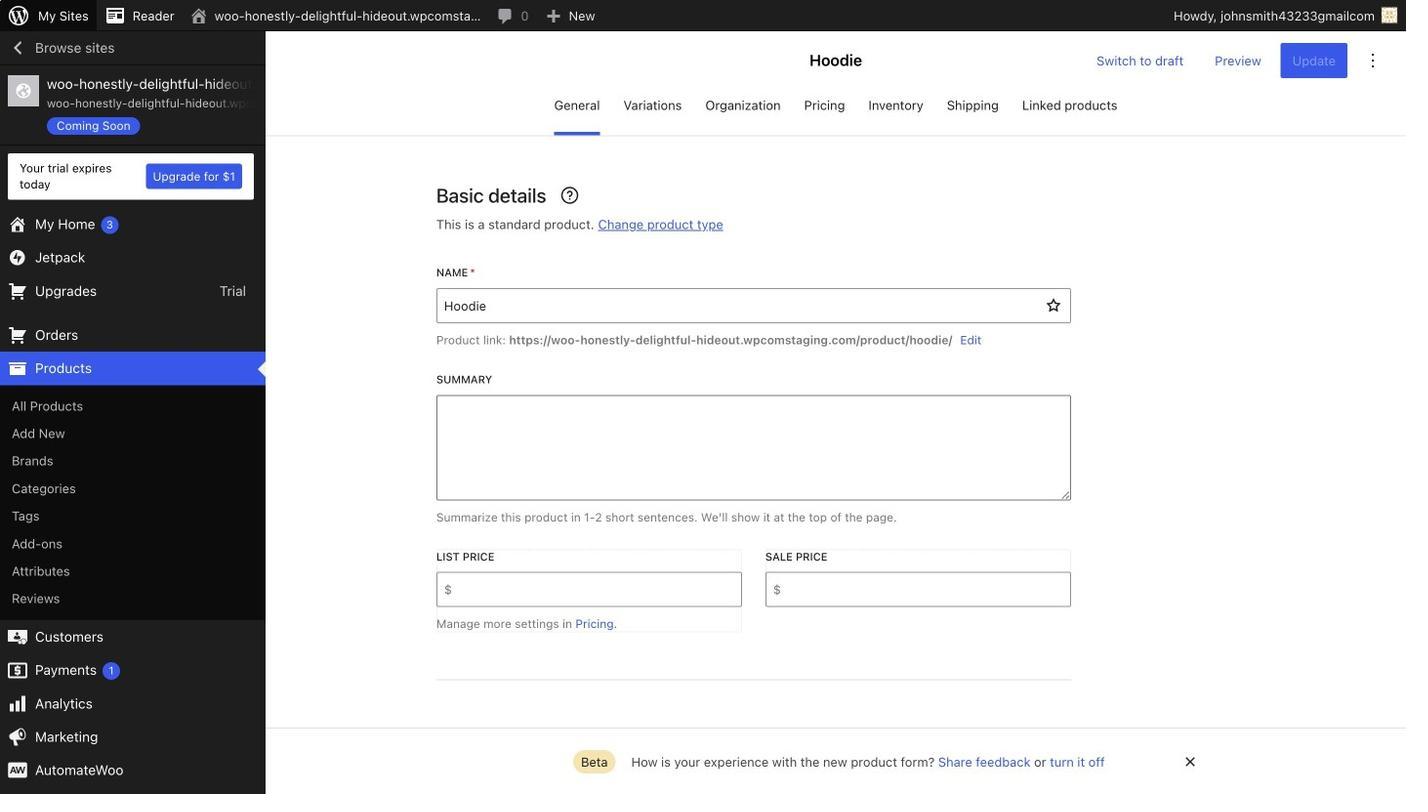 Task type: locate. For each thing, give the bounding box(es) containing it.
1 vertical spatial block: product section document
[[437, 728, 1072, 794]]

None field
[[452, 572, 742, 607], [782, 572, 1072, 607], [452, 572, 742, 607], [782, 572, 1072, 607]]

main menu navigation
[[0, 31, 266, 794]]

product editor top bar. region
[[266, 31, 1407, 135]]

view helper text image
[[558, 184, 582, 207], [549, 728, 572, 751]]

options image
[[1362, 49, 1385, 72]]

block: product details section description document
[[437, 215, 1072, 234]]

0 vertical spatial block: product section document
[[437, 184, 1072, 681]]

e.g. 12 oz Coffee Mug field
[[437, 288, 1036, 323]]

0 vertical spatial view helper text image
[[558, 184, 582, 207]]

tab list
[[266, 90, 1407, 135]]

block: product section document
[[437, 184, 1072, 681], [437, 728, 1072, 794]]

None text field
[[437, 395, 1072, 501], [437, 782, 1072, 794], [437, 395, 1072, 501], [437, 782, 1072, 794]]



Task type: describe. For each thing, give the bounding box(es) containing it.
1 vertical spatial view helper text image
[[549, 728, 572, 751]]

1 block: product section document from the top
[[437, 184, 1072, 681]]

mark as featured image
[[1042, 294, 1066, 317]]

block: columns document
[[437, 549, 1072, 633]]

2 block: product section document from the top
[[437, 728, 1072, 794]]

hide this message image
[[1179, 750, 1203, 774]]

toolbar navigation
[[0, 0, 1407, 35]]



Task type: vqa. For each thing, say whether or not it's contained in the screenshot.
Main menu navigation
yes



